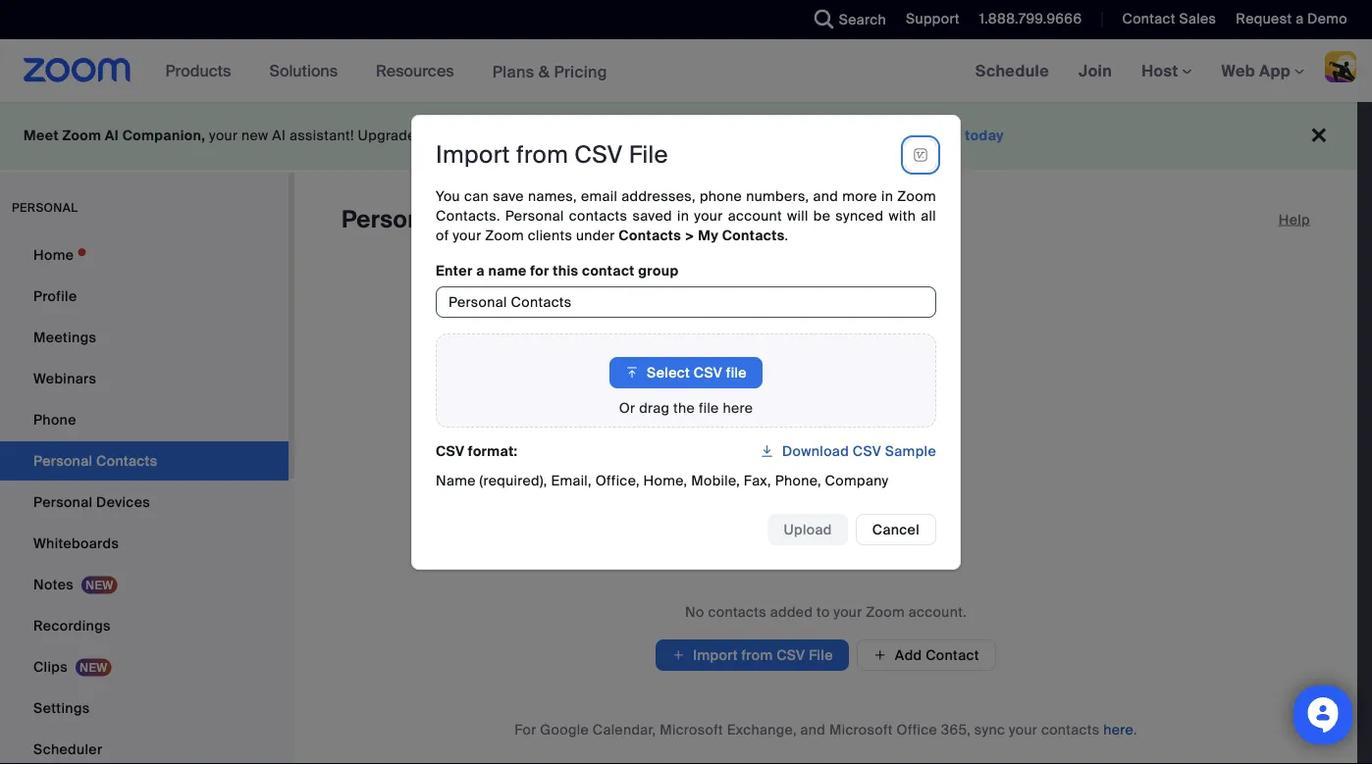 Task type: vqa. For each thing, say whether or not it's contained in the screenshot.
here in Import from CSV File dialog
yes



Task type: describe. For each thing, give the bounding box(es) containing it.
meet zoom ai companion, footer
[[0, 102, 1357, 170]]

contacts inside you can save names, email addresses, phone numbers, and more in zoom contacts. personal contacts saved in your account will be synced with all of your zoom clients under
[[569, 206, 628, 225]]

schedule link
[[961, 39, 1064, 102]]

meetings
[[33, 328, 96, 346]]

whiteboards link
[[0, 524, 289, 563]]

1 horizontal spatial contacts
[[619, 226, 681, 244]]

personal menu menu
[[0, 236, 289, 765]]

personal for personal devices
[[33, 493, 93, 511]]

personal devices
[[33, 493, 150, 511]]

schedule
[[975, 60, 1049, 81]]

here inside import from csv file "dialog"
[[723, 399, 753, 417]]

your up the my
[[694, 206, 723, 225]]

>
[[685, 226, 695, 244]]

group
[[638, 261, 679, 280]]

with
[[889, 206, 916, 225]]

contact sales
[[1122, 10, 1216, 28]]

contact
[[582, 261, 635, 280]]

enter a name for this contact group
[[436, 261, 679, 280]]

recordings
[[33, 617, 111, 635]]

select csv file
[[647, 364, 747, 382]]

import from csv file button
[[656, 640, 849, 671]]

settings
[[33, 699, 90, 718]]

enter
[[436, 261, 473, 280]]

mobile,
[[691, 471, 740, 490]]

3 ai from the left
[[660, 127, 674, 145]]

cancel button
[[856, 514, 936, 546]]

sync
[[974, 721, 1005, 739]]

0 horizontal spatial file
[[699, 399, 719, 417]]

support
[[906, 10, 960, 28]]

contact inside button
[[926, 646, 979, 665]]

saved
[[633, 206, 672, 225]]

meet zoom ai companion, your new ai assistant! upgrade to zoom one pro and get access to ai companion at no additional cost. upgrade today
[[24, 127, 1004, 145]]

access
[[591, 127, 640, 145]]

assistant!
[[290, 127, 354, 145]]

one
[[479, 127, 507, 145]]

sales
[[1179, 10, 1216, 28]]

import from csv file application
[[436, 139, 936, 171]]

1 horizontal spatial here
[[1104, 721, 1134, 739]]

1 horizontal spatial .
[[1134, 721, 1137, 739]]

1 ai from the left
[[105, 127, 119, 145]]

will
[[787, 206, 809, 225]]

exchange,
[[727, 721, 797, 739]]

notes
[[33, 576, 74, 594]]

no
[[685, 603, 704, 621]]

request
[[1236, 10, 1292, 28]]

add
[[895, 646, 922, 665]]

csv inside application
[[574, 140, 623, 170]]

your right sync
[[1009, 721, 1038, 739]]

for
[[515, 721, 536, 739]]

notes link
[[0, 565, 289, 605]]

download csv sample link
[[760, 436, 936, 467]]

for
[[530, 261, 549, 280]]

zoom up name
[[485, 226, 524, 244]]

or
[[619, 399, 636, 417]]

name (required), email, office, home, mobile, fax, phone, company
[[436, 471, 889, 490]]

phone
[[33, 411, 76, 429]]

2 vertical spatial and
[[800, 721, 826, 739]]

today
[[965, 127, 1004, 145]]

devices
[[96, 493, 150, 511]]

demo
[[1308, 10, 1348, 28]]

companion,
[[122, 127, 205, 145]]

(required),
[[480, 471, 547, 490]]

meet
[[24, 127, 59, 145]]

you can save names, email addresses, phone numbers, and more in zoom contacts. personal contacts saved in your account will be synced with all of your zoom clients under
[[436, 187, 936, 244]]

0 horizontal spatial contacts
[[449, 205, 554, 235]]

csv up name
[[436, 442, 465, 460]]

added
[[770, 603, 813, 621]]

1.888.799.9666
[[979, 10, 1082, 28]]

contact sales link up meetings navigation
[[1122, 10, 1216, 28]]

home
[[33, 246, 74, 264]]

add contact button
[[857, 640, 996, 671]]

zoom right meet
[[62, 127, 101, 145]]

companion
[[678, 127, 755, 145]]

a for enter
[[476, 261, 485, 280]]

Contact Group Name Input text field
[[436, 286, 936, 318]]

no contacts added to your zoom account.
[[685, 603, 967, 621]]

from inside import from csv file button
[[742, 646, 773, 665]]

can
[[464, 187, 489, 205]]

calendar,
[[593, 721, 656, 739]]

personal inside you can save names, email addresses, phone numbers, and more in zoom contacts. personal contacts saved in your account will be synced with all of your zoom clients under
[[505, 206, 564, 225]]

this
[[553, 261, 579, 280]]

you
[[436, 187, 460, 205]]

select
[[647, 364, 690, 382]]

account
[[728, 206, 782, 225]]

plans & pricing
[[492, 61, 607, 82]]

clients
[[528, 226, 572, 244]]

0 horizontal spatial to
[[420, 127, 433, 145]]

import from csv file dialog
[[411, 115, 961, 570]]

upload button
[[768, 514, 848, 546]]

home,
[[643, 471, 688, 490]]



Task type: locate. For each thing, give the bounding box(es) containing it.
ai left companion,
[[105, 127, 119, 145]]

1 vertical spatial a
[[476, 261, 485, 280]]

zoom up add image
[[866, 603, 905, 621]]

no
[[775, 127, 792, 145]]

contacts up name
[[449, 205, 554, 235]]

0 vertical spatial a
[[1296, 10, 1304, 28]]

1 vertical spatial file
[[809, 646, 833, 665]]

2 horizontal spatial contacts
[[1041, 721, 1100, 739]]

1.888.799.9666 button
[[965, 0, 1087, 39], [979, 10, 1082, 28]]

from inside import from csv file application
[[516, 140, 568, 170]]

csv down added in the bottom of the page
[[777, 646, 805, 665]]

add contact
[[895, 646, 979, 665]]

cancel
[[872, 521, 920, 539]]

1 horizontal spatial import
[[693, 646, 738, 665]]

1 horizontal spatial file
[[809, 646, 833, 665]]

phone
[[700, 187, 742, 205]]

contact sales link up join
[[1108, 0, 1221, 39]]

help link
[[1279, 204, 1310, 236]]

or drag the file here
[[619, 399, 753, 417]]

cost.
[[866, 127, 899, 145]]

request a demo link
[[1221, 0, 1372, 39], [1236, 10, 1348, 28]]

1 horizontal spatial upgrade
[[903, 127, 962, 145]]

your
[[209, 127, 238, 145], [694, 206, 723, 225], [453, 226, 481, 244], [834, 603, 862, 621], [1009, 721, 1038, 739]]

1 horizontal spatial import from csv file
[[693, 646, 833, 665]]

file right the
[[699, 399, 719, 417]]

1 upgrade from the left
[[358, 127, 416, 145]]

csv
[[574, 140, 623, 170], [694, 364, 723, 382], [436, 442, 465, 460], [853, 442, 882, 460], [777, 646, 805, 665]]

1 horizontal spatial in
[[881, 187, 893, 205]]

1 horizontal spatial from
[[742, 646, 773, 665]]

your inside the meet zoom ai companion, footer
[[209, 127, 238, 145]]

webinars
[[33, 370, 96, 388]]

download alt thin image
[[760, 442, 774, 461]]

0 horizontal spatial import from csv file
[[436, 140, 668, 170]]

fax,
[[744, 471, 771, 490]]

import from csv file inside application
[[436, 140, 668, 170]]

addresses,
[[622, 187, 696, 205]]

0 vertical spatial .
[[785, 226, 788, 244]]

personal inside menu
[[33, 493, 93, 511]]

my
[[698, 226, 719, 244]]

from down added in the bottom of the page
[[742, 646, 773, 665]]

microsoft left office
[[829, 721, 893, 739]]

1 vertical spatial import
[[693, 646, 738, 665]]

zoom left one
[[437, 127, 476, 145]]

0 horizontal spatial microsoft
[[660, 721, 723, 739]]

0 vertical spatial file
[[629, 140, 668, 170]]

contacts left here link
[[1041, 721, 1100, 739]]

be
[[813, 206, 831, 225]]

from
[[516, 140, 568, 170], [742, 646, 773, 665]]

0 horizontal spatial contacts
[[569, 206, 628, 225]]

name
[[436, 471, 476, 490]]

google
[[540, 721, 589, 739]]

file
[[726, 364, 747, 382], [699, 399, 719, 417]]

2 horizontal spatial ai
[[660, 127, 674, 145]]

0 vertical spatial contact
[[1122, 10, 1176, 28]]

2 horizontal spatial personal
[[505, 206, 564, 225]]

personal up whiteboards
[[33, 493, 93, 511]]

2 ai from the left
[[272, 127, 286, 145]]

to right access
[[643, 127, 657, 145]]

your right added in the bottom of the page
[[834, 603, 862, 621]]

1 horizontal spatial personal
[[342, 205, 443, 235]]

0 horizontal spatial personal
[[33, 493, 93, 511]]

0 horizontal spatial here
[[723, 399, 753, 417]]

format:
[[468, 442, 518, 460]]

help
[[1279, 211, 1310, 229]]

file inside application
[[629, 140, 668, 170]]

import from csv file inside button
[[693, 646, 833, 665]]

1 horizontal spatial to
[[643, 127, 657, 145]]

drag
[[639, 399, 670, 417]]

0 vertical spatial and
[[537, 127, 562, 145]]

personal devices link
[[0, 483, 289, 522]]

your left new
[[209, 127, 238, 145]]

import from csv file up names,
[[436, 140, 668, 170]]

and up be
[[813, 187, 838, 205]]

personal for personal contacts
[[342, 205, 443, 235]]

file up addresses,
[[629, 140, 668, 170]]

a inside import from csv file "dialog"
[[476, 261, 485, 280]]

and left get
[[537, 127, 562, 145]]

a left 'demo'
[[1296, 10, 1304, 28]]

2 horizontal spatial contacts
[[722, 226, 785, 244]]

in up with
[[881, 187, 893, 205]]

csv up company
[[853, 442, 882, 460]]

contacts down the email
[[569, 206, 628, 225]]

support link
[[891, 0, 965, 39], [906, 10, 960, 28]]

import up can
[[436, 140, 510, 170]]

new
[[242, 127, 269, 145]]

contacts
[[569, 206, 628, 225], [708, 603, 767, 621], [1041, 721, 1100, 739]]

contacts > my contacts .
[[619, 226, 788, 244]]

contact left sales
[[1122, 10, 1176, 28]]

zoom up "all"
[[897, 187, 936, 205]]

2 upgrade from the left
[[903, 127, 962, 145]]

0 horizontal spatial import
[[436, 140, 510, 170]]

in up >
[[677, 206, 689, 225]]

email,
[[551, 471, 592, 490]]

all
[[921, 206, 936, 225]]

join link
[[1064, 39, 1127, 102]]

here link
[[1104, 721, 1134, 739]]

1 horizontal spatial contact
[[1122, 10, 1176, 28]]

1 vertical spatial here
[[1104, 721, 1134, 739]]

name
[[488, 261, 527, 280]]

upload alt thin image
[[625, 363, 639, 383]]

1 vertical spatial contacts
[[708, 603, 767, 621]]

a
[[1296, 10, 1304, 28], [476, 261, 485, 280]]

1 vertical spatial .
[[1134, 721, 1137, 739]]

request a demo
[[1236, 10, 1348, 28]]

and right exchange,
[[800, 721, 826, 739]]

a right the enter
[[476, 261, 485, 280]]

1 microsoft from the left
[[660, 721, 723, 739]]

0 horizontal spatial a
[[476, 261, 485, 280]]

sample
[[885, 442, 936, 460]]

contact right add
[[926, 646, 979, 665]]

&
[[539, 61, 550, 82]]

0 vertical spatial import from csv file
[[436, 140, 668, 170]]

home link
[[0, 236, 289, 275]]

0 horizontal spatial file
[[629, 140, 668, 170]]

1 horizontal spatial microsoft
[[829, 721, 893, 739]]

import from csv file down added in the bottom of the page
[[693, 646, 833, 665]]

0 vertical spatial in
[[881, 187, 893, 205]]

phone link
[[0, 400, 289, 440]]

office,
[[595, 471, 640, 490]]

under
[[576, 226, 615, 244]]

here
[[723, 399, 753, 417], [1104, 721, 1134, 739]]

to left one
[[420, 127, 433, 145]]

import right add icon
[[693, 646, 738, 665]]

0 vertical spatial here
[[723, 399, 753, 417]]

download
[[782, 442, 849, 460]]

0 horizontal spatial contact
[[926, 646, 979, 665]]

csv up the email
[[574, 140, 623, 170]]

1 horizontal spatial ai
[[272, 127, 286, 145]]

. inside import from csv file "dialog"
[[785, 226, 788, 244]]

1 horizontal spatial a
[[1296, 10, 1304, 28]]

more
[[842, 187, 877, 205]]

1 horizontal spatial file
[[726, 364, 747, 382]]

import
[[436, 140, 510, 170], [693, 646, 738, 665]]

webinars link
[[0, 359, 289, 399]]

1 vertical spatial file
[[699, 399, 719, 417]]

0 horizontal spatial upgrade
[[358, 127, 416, 145]]

upgrade down product information 'navigation'
[[358, 127, 416, 145]]

1 vertical spatial in
[[677, 206, 689, 225]]

0 vertical spatial file
[[726, 364, 747, 382]]

0 vertical spatial import
[[436, 140, 510, 170]]

file inside button
[[809, 646, 833, 665]]

and inside you can save names, email addresses, phone numbers, and more in zoom contacts. personal contacts saved in your account will be synced with all of your zoom clients under
[[813, 187, 838, 205]]

numbers,
[[746, 187, 809, 205]]

1 vertical spatial from
[[742, 646, 773, 665]]

add image
[[672, 646, 685, 665]]

and inside the meet zoom ai companion, footer
[[537, 127, 562, 145]]

upgrade
[[358, 127, 416, 145], [903, 127, 962, 145]]

0 horizontal spatial from
[[516, 140, 568, 170]]

from up names,
[[516, 140, 568, 170]]

names,
[[528, 187, 577, 205]]

0 horizontal spatial in
[[677, 206, 689, 225]]

meetings navigation
[[961, 39, 1372, 104]]

your down contacts.
[[453, 226, 481, 244]]

import inside application
[[436, 140, 510, 170]]

additional
[[796, 127, 862, 145]]

in
[[881, 187, 893, 205], [677, 206, 689, 225]]

ai
[[105, 127, 119, 145], [272, 127, 286, 145], [660, 127, 674, 145]]

contacts.
[[436, 206, 500, 225]]

office
[[897, 721, 937, 739]]

meetings link
[[0, 318, 289, 357]]

get
[[566, 127, 588, 145]]

personal up the enter
[[342, 205, 443, 235]]

upgrade up personal contacts is available only on clients with version 5.8.3 or later. icon
[[903, 127, 962, 145]]

of
[[436, 226, 449, 244]]

contacts down saved
[[619, 226, 681, 244]]

0 vertical spatial contacts
[[569, 206, 628, 225]]

add image
[[873, 647, 887, 665]]

personal contacts is available only on clients with version 5.8.3 or later. image
[[907, 146, 934, 164]]

microsoft right calendar,
[[660, 721, 723, 739]]

save
[[493, 187, 524, 205]]

0 vertical spatial from
[[516, 140, 568, 170]]

clips
[[33, 658, 68, 676]]

1 vertical spatial import from csv file
[[693, 646, 833, 665]]

settings link
[[0, 689, 289, 728]]

synced
[[836, 206, 884, 225]]

contacts down account at the top of the page
[[722, 226, 785, 244]]

join
[[1079, 60, 1112, 81]]

personal contacts
[[342, 205, 554, 235]]

1 vertical spatial contact
[[926, 646, 979, 665]]

pricing
[[554, 61, 607, 82]]

ai right new
[[272, 127, 286, 145]]

0 horizontal spatial ai
[[105, 127, 119, 145]]

zoom logo image
[[24, 58, 131, 82]]

1 vertical spatial and
[[813, 187, 838, 205]]

download csv sample
[[782, 442, 936, 460]]

whiteboards
[[33, 534, 119, 553]]

1 horizontal spatial contacts
[[708, 603, 767, 621]]

banner
[[0, 39, 1372, 104]]

csv right select
[[694, 364, 723, 382]]

file inside button
[[726, 364, 747, 382]]

2 vertical spatial contacts
[[1041, 721, 1100, 739]]

import from csv file
[[436, 140, 668, 170], [693, 646, 833, 665]]

for google calendar, microsoft exchange, and microsoft office 365, sync your contacts here .
[[515, 721, 1137, 739]]

personal up clients
[[505, 206, 564, 225]]

.
[[785, 226, 788, 244], [1134, 721, 1137, 739]]

scheduler
[[33, 741, 102, 759]]

ai left companion
[[660, 127, 674, 145]]

product information navigation
[[151, 39, 622, 104]]

file up or drag the file here at the bottom of the page
[[726, 364, 747, 382]]

0 horizontal spatial .
[[785, 226, 788, 244]]

2 horizontal spatial to
[[817, 603, 830, 621]]

a for request
[[1296, 10, 1304, 28]]

profile
[[33, 287, 77, 305]]

and
[[537, 127, 562, 145], [813, 187, 838, 205], [800, 721, 826, 739]]

to right added in the bottom of the page
[[817, 603, 830, 621]]

csv format:
[[436, 442, 518, 460]]

banner containing schedule
[[0, 39, 1372, 104]]

import inside button
[[693, 646, 738, 665]]

2 microsoft from the left
[[829, 721, 893, 739]]

file down no contacts added to your zoom account.
[[809, 646, 833, 665]]

contacts right no
[[708, 603, 767, 621]]



